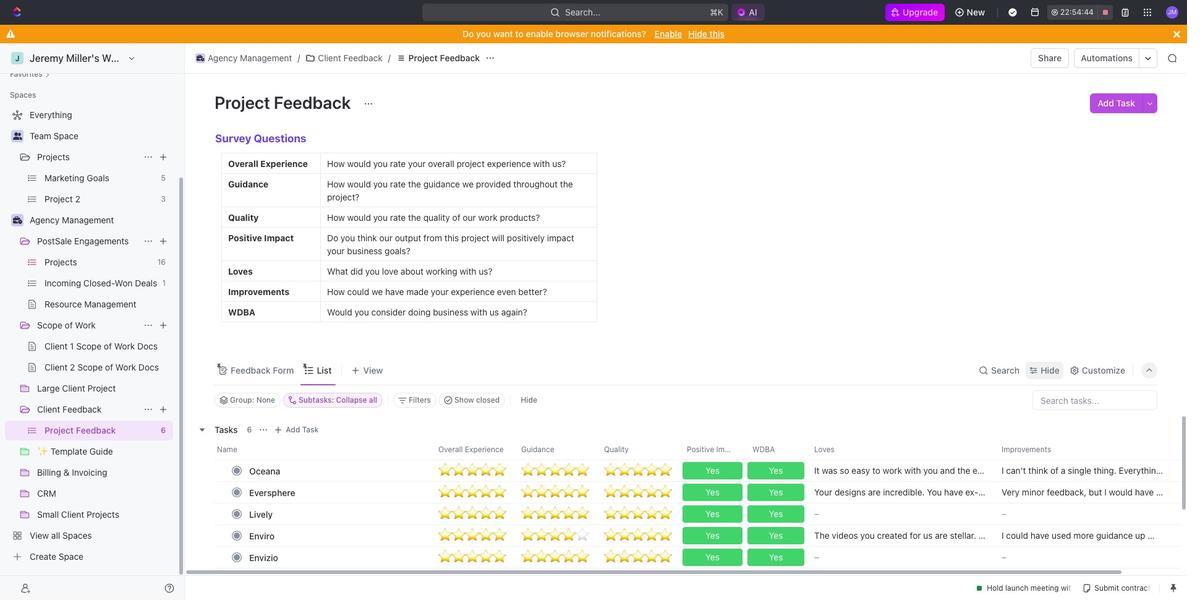 Task type: describe. For each thing, give the bounding box(es) containing it.
hide button
[[1027, 362, 1064, 379]]

1 horizontal spatial task
[[1117, 98, 1136, 108]]

22:54:44
[[1061, 7, 1095, 17]]

invoicing
[[72, 467, 107, 478]]

your
[[815, 487, 833, 498]]

customize
[[1083, 365, 1126, 375]]

oceana
[[249, 466, 280, 476]]

favorites
[[10, 69, 43, 79]]

do you want to enable browser notifications? enable hide this
[[463, 28, 725, 39]]

impact
[[717, 445, 741, 454]]

feedback form
[[231, 365, 294, 375]]

1 horizontal spatial all
[[369, 396, 377, 405]]

feedback form link
[[228, 362, 294, 379]]

designs
[[835, 487, 866, 498]]

1 vertical spatial project feedback link
[[45, 421, 156, 441]]

lively
[[249, 509, 273, 520]]

1 horizontal spatial client feedback link
[[303, 51, 386, 66]]

loves button
[[807, 440, 995, 460]]

thing.
[[1095, 465, 1117, 476]]

goals
[[87, 173, 109, 183]]

incoming closed-won deals 1
[[45, 278, 166, 288]]

positive impact
[[687, 445, 741, 454]]

ai
[[749, 7, 758, 17]]

business time image inside "sidebar" navigation
[[13, 217, 22, 224]]

j
[[15, 54, 20, 63]]

✨ template guide
[[37, 446, 113, 457]]

0 vertical spatial projects link
[[37, 147, 139, 167]]

of for client 1 scope of work docs
[[104, 341, 112, 351]]

everything link
[[5, 105, 171, 125]]

project feedback inside "sidebar" navigation
[[45, 425, 116, 436]]

1 inside "incoming closed-won deals 1"
[[162, 278, 166, 288]]

docs for client 2 scope of work docs
[[139, 362, 159, 372]]

0 vertical spatial add
[[1099, 98, 1115, 108]]

share
[[1039, 53, 1063, 63]]

everything inside i can't think of a single thing. everything was executed really well.
[[1120, 465, 1162, 476]]

Search tasks... text field
[[1034, 391, 1158, 410]]

scope inside "link"
[[37, 320, 62, 330]]

view button
[[347, 362, 388, 379]]

0 vertical spatial management
[[240, 53, 292, 63]]

list
[[317, 365, 332, 375]]

1 vertical spatial agency management link
[[30, 210, 171, 230]]

ai button
[[732, 4, 765, 21]]

sidebar navigation
[[0, 43, 187, 600]]

1 vertical spatial task
[[302, 425, 319, 435]]

22:54:44 button
[[1048, 5, 1114, 20]]

hide button
[[516, 393, 543, 408]]

1 / from the left
[[298, 53, 300, 63]]

2 for client
[[70, 362, 75, 372]]

ex
[[966, 487, 979, 498]]

agency inside tree
[[30, 215, 60, 225]]

jm button
[[1163, 2, 1183, 22]]

view for view all spaces
[[30, 530, 49, 541]]

view for view
[[363, 365, 383, 375]]

small client projects
[[37, 509, 119, 520]]

projects inside small client projects link
[[87, 509, 119, 520]]

i can't think of a single thing. everything was executed really well.
[[1002, 465, 1164, 487]]

billing
[[37, 467, 61, 478]]

show closed
[[455, 396, 500, 405]]

automations
[[1082, 53, 1134, 63]]

show closed button
[[439, 393, 506, 408]]

closed-
[[83, 278, 115, 288]]

&
[[63, 467, 70, 478]]

guidance
[[522, 445, 555, 454]]

1 vertical spatial project feedback
[[215, 92, 355, 113]]

all inside view all spaces link
[[51, 530, 60, 541]]

3 guidance custom field. :4 .of. 5 element from the left
[[549, 528, 562, 543]]

hide inside button
[[521, 396, 538, 405]]

4 guidance custom field. :4 .of. 5 element from the left
[[562, 528, 576, 543]]

marketing goals link
[[45, 168, 156, 188]]

1 guidance custom field. :4 .of. 5 element from the left
[[522, 528, 535, 543]]

scope of work link
[[37, 316, 139, 335]]

enviro
[[249, 531, 275, 541]]

1 vertical spatial add
[[286, 425, 300, 435]]

of inside "link"
[[65, 320, 73, 330]]

1 horizontal spatial client feedback
[[318, 53, 383, 63]]

resource
[[45, 299, 82, 309]]

management for bottommost agency management link
[[62, 215, 114, 225]]

work inside "link"
[[75, 320, 96, 330]]

have
[[945, 487, 964, 498]]

eversphere link
[[246, 484, 429, 502]]

search...
[[566, 7, 601, 17]]

1 vertical spatial add task button
[[271, 423, 324, 438]]

really
[[1059, 477, 1081, 487]]

name button
[[215, 440, 431, 460]]

overall
[[439, 445, 463, 454]]

resource management link
[[45, 295, 171, 314]]

jeremy
[[30, 53, 64, 64]]

guidance button
[[514, 440, 597, 460]]

filters button
[[394, 393, 437, 408]]

ceeded
[[815, 487, 979, 509]]

0 vertical spatial project feedback link
[[393, 51, 483, 66]]

notifications?
[[591, 28, 647, 39]]

create space link
[[5, 547, 171, 567]]

1 horizontal spatial business time image
[[197, 55, 204, 61]]

0 vertical spatial agency
[[208, 53, 238, 63]]

view button
[[347, 356, 388, 385]]

team
[[30, 131, 51, 141]]

think
[[1029, 465, 1049, 476]]

your designs are incredible. you have ex ceeded all our expectations.
[[815, 487, 979, 509]]

marketing goals
[[45, 173, 109, 183]]

you
[[928, 487, 943, 498]]

crm link
[[37, 484, 171, 504]]

client 2 scope of work docs
[[45, 362, 159, 372]]

1 vertical spatial 1
[[70, 341, 74, 351]]

closed
[[476, 396, 500, 405]]

form
[[273, 365, 294, 375]]

view all spaces
[[30, 530, 92, 541]]

do
[[463, 28, 474, 39]]

agency management inside tree
[[30, 215, 114, 225]]

✨ template guide link
[[37, 442, 171, 462]]

client inside "link"
[[62, 383, 85, 394]]

user group image
[[13, 132, 22, 140]]

guide
[[90, 446, 113, 457]]

tree inside "sidebar" navigation
[[5, 105, 173, 567]]

search button
[[976, 362, 1024, 379]]

billing & invoicing link
[[37, 463, 171, 483]]

of for i can't think of a single thing. everything was executed really well.
[[1051, 465, 1059, 476]]



Task type: locate. For each thing, give the bounding box(es) containing it.
marketing
[[45, 173, 84, 183]]

a
[[1062, 465, 1066, 476]]

team space link
[[30, 126, 171, 146]]

0 vertical spatial project feedback
[[409, 53, 480, 63]]

incoming closed-won deals link
[[45, 273, 157, 293]]

0 vertical spatial client feedback
[[318, 53, 383, 63]]

projects up the incoming
[[45, 257, 77, 267]]

space for team space
[[54, 131, 79, 141]]

1 vertical spatial management
[[62, 215, 114, 225]]

yes button
[[681, 460, 746, 482], [746, 460, 807, 482], [681, 482, 746, 504], [746, 482, 807, 504], [681, 503, 746, 525], [746, 503, 807, 525], [681, 525, 746, 547], [746, 525, 807, 547], [681, 547, 746, 569], [746, 547, 807, 569]]

subtasks: collapse all
[[299, 396, 377, 405]]

0 vertical spatial business time image
[[197, 55, 204, 61]]

upgrade
[[904, 7, 939, 17]]

2 vertical spatial management
[[84, 299, 136, 309]]

1 horizontal spatial add task button
[[1091, 93, 1143, 113]]

template
[[51, 446, 87, 457]]

1 vertical spatial client feedback link
[[37, 400, 139, 420]]

projects link up goals
[[37, 147, 139, 167]]

eversphere
[[249, 487, 295, 498]]

executed
[[1020, 477, 1057, 487]]

all up create space
[[51, 530, 60, 541]]

work for 1
[[114, 341, 135, 351]]

0 horizontal spatial add task button
[[271, 423, 324, 438]]

0 horizontal spatial all
[[51, 530, 60, 541]]

5 guidance custom field. :4 .of. 5 element from the left
[[576, 528, 590, 543]]

can't
[[1007, 465, 1027, 476]]

0 vertical spatial task
[[1117, 98, 1136, 108]]

overall experience button
[[431, 440, 514, 460]]

view up collapse
[[363, 365, 383, 375]]

1 horizontal spatial 6
[[247, 425, 252, 435]]

0 horizontal spatial /
[[298, 53, 300, 63]]

hide left 'this'
[[689, 28, 708, 39]]

add task button down automations "button"
[[1091, 93, 1143, 113]]

i can't think of a single thing. everything was executed really well. button
[[995, 460, 1174, 487]]

overall experience
[[439, 445, 504, 454]]

projects down team space
[[37, 152, 70, 162]]

0 vertical spatial add task
[[1099, 98, 1136, 108]]

1 horizontal spatial spaces
[[63, 530, 92, 541]]

resource management
[[45, 299, 136, 309]]

0 vertical spatial 2
[[75, 194, 80, 204]]

group: none
[[230, 396, 275, 405]]

0 vertical spatial scope
[[37, 320, 62, 330]]

billing & invoicing
[[37, 467, 107, 478]]

0 horizontal spatial everything
[[30, 110, 72, 120]]

work
[[75, 320, 96, 330], [114, 341, 135, 351], [116, 362, 136, 372]]

0 vertical spatial docs
[[137, 341, 158, 351]]

2 vertical spatial all
[[51, 530, 60, 541]]

1 horizontal spatial view
[[363, 365, 383, 375]]

view all spaces link
[[5, 526, 171, 546]]

new button
[[950, 2, 993, 22]]

project feedback link down do
[[393, 51, 483, 66]]

1 vertical spatial view
[[30, 530, 49, 541]]

1 horizontal spatial project feedback link
[[393, 51, 483, 66]]

spaces down favorites
[[10, 90, 36, 100]]

quality
[[605, 445, 629, 454]]

deals
[[135, 278, 157, 288]]

1 vertical spatial space
[[59, 551, 84, 562]]

add task button up name dropdown button
[[271, 423, 324, 438]]

1 horizontal spatial everything
[[1120, 465, 1162, 476]]

0 vertical spatial spaces
[[10, 90, 36, 100]]

0 horizontal spatial spaces
[[10, 90, 36, 100]]

projects link up "closed-"
[[45, 252, 153, 272]]

scope down resource
[[37, 320, 62, 330]]

large
[[37, 383, 60, 394]]

all down designs
[[847, 498, 856, 509]]

postsale engagements link
[[37, 231, 139, 251]]

lively link
[[246, 505, 429, 523]]

create space
[[30, 551, 84, 562]]

project feedback link up guide
[[45, 421, 156, 441]]

hide right closed on the left of page
[[521, 396, 538, 405]]

1 vertical spatial all
[[847, 498, 856, 509]]

client feedback
[[318, 53, 383, 63], [37, 404, 102, 415]]

add task button
[[1091, 93, 1143, 113], [271, 423, 324, 438]]

quality custom field. :5 .of. 5 element
[[605, 463, 618, 478], [618, 463, 632, 478], [632, 463, 645, 478], [645, 463, 659, 478], [659, 463, 673, 478], [605, 485, 618, 499], [618, 485, 632, 499], [632, 485, 645, 499], [645, 485, 659, 499], [659, 485, 673, 499], [605, 506, 618, 521], [618, 506, 632, 521], [632, 506, 645, 521], [645, 506, 659, 521], [659, 506, 673, 521], [605, 528, 618, 543], [618, 528, 632, 543], [632, 528, 645, 543], [645, 528, 659, 543], [659, 528, 673, 543], [605, 550, 618, 564], [618, 550, 632, 564], [632, 550, 645, 564], [645, 550, 659, 564], [659, 550, 673, 564]]

of down client 1 scope of work docs link
[[105, 362, 113, 372]]

0 horizontal spatial agency
[[30, 215, 60, 225]]

0 vertical spatial everything
[[30, 110, 72, 120]]

none
[[257, 396, 275, 405]]

enable
[[526, 28, 554, 39]]

0 horizontal spatial 1
[[70, 341, 74, 351]]

work for 2
[[116, 362, 136, 372]]

client
[[318, 53, 341, 63], [45, 341, 68, 351], [45, 362, 68, 372], [62, 383, 85, 394], [37, 404, 60, 415], [61, 509, 84, 520]]

projects down crm link
[[87, 509, 119, 520]]

everything up team space
[[30, 110, 72, 120]]

0 horizontal spatial agency management link
[[30, 210, 171, 230]]

of left a
[[1051, 465, 1059, 476]]

workspace
[[102, 53, 153, 64]]

scope down "client 1 scope of work docs"
[[77, 362, 103, 372]]

spaces down small client projects on the bottom left of page
[[63, 530, 92, 541]]

0 horizontal spatial add task
[[286, 425, 319, 435]]

1 vertical spatial hide
[[1041, 365, 1060, 375]]

0 vertical spatial work
[[75, 320, 96, 330]]

1 horizontal spatial hide
[[689, 28, 708, 39]]

0 horizontal spatial add
[[286, 425, 300, 435]]

work down client 1 scope of work docs link
[[116, 362, 136, 372]]

0 horizontal spatial project feedback
[[45, 425, 116, 436]]

0 vertical spatial add task button
[[1091, 93, 1143, 113]]

0 horizontal spatial client feedback link
[[37, 400, 139, 420]]

1 vertical spatial docs
[[139, 362, 159, 372]]

0 horizontal spatial business time image
[[13, 217, 22, 224]]

experience
[[465, 445, 504, 454]]

project 2 link
[[45, 189, 156, 209]]

5
[[161, 173, 166, 183]]

2 vertical spatial scope
[[77, 362, 103, 372]]

scope for 2
[[77, 362, 103, 372]]

add task up name dropdown button
[[286, 425, 319, 435]]

customize button
[[1067, 362, 1130, 379]]

0 horizontal spatial view
[[30, 530, 49, 541]]

docs for client 1 scope of work docs
[[137, 341, 158, 351]]

2 / from the left
[[388, 53, 391, 63]]

positive
[[687, 445, 715, 454]]

project inside "link"
[[88, 383, 116, 394]]

view inside button
[[363, 365, 383, 375]]

1 vertical spatial 2
[[70, 362, 75, 372]]

2 vertical spatial project feedback
[[45, 425, 116, 436]]

0 horizontal spatial 6
[[161, 426, 166, 435]]

0 horizontal spatial project feedback link
[[45, 421, 156, 441]]

large client project link
[[37, 379, 171, 398]]

docs down client 1 scope of work docs link
[[139, 362, 159, 372]]

work down resource management
[[75, 320, 96, 330]]

0 vertical spatial hide
[[689, 28, 708, 39]]

2 up large client project
[[70, 362, 75, 372]]

tree containing everything
[[5, 105, 173, 567]]

1 horizontal spatial add
[[1099, 98, 1115, 108]]

0 vertical spatial space
[[54, 131, 79, 141]]

0 horizontal spatial task
[[302, 425, 319, 435]]

incoming
[[45, 278, 81, 288]]

1 vertical spatial client feedback
[[37, 404, 102, 415]]

1 vertical spatial agency
[[30, 215, 60, 225]]

business time image
[[197, 55, 204, 61], [13, 217, 22, 224]]

2 guidance custom field. :4 .of. 5 element from the left
[[535, 528, 549, 543]]

1 horizontal spatial /
[[388, 53, 391, 63]]

create
[[30, 551, 56, 562]]

everything right thing.
[[1120, 465, 1162, 476]]

1 vertical spatial projects
[[45, 257, 77, 267]]

add down automations "button"
[[1099, 98, 1115, 108]]

of inside i can't think of a single thing. everything was executed really well.
[[1051, 465, 1059, 476]]

positive impact button
[[680, 440, 746, 460]]

6 inside "sidebar" navigation
[[161, 426, 166, 435]]

feedback inside feedback form link
[[231, 365, 271, 375]]

0 vertical spatial agency management
[[208, 53, 292, 63]]

quality button
[[597, 440, 680, 460]]

single
[[1069, 465, 1092, 476]]

jeremy miller's workspace, , element
[[11, 52, 24, 64]]

overall experience custom field. :5 .of. 5 element
[[439, 463, 452, 478], [452, 463, 466, 478], [466, 463, 480, 478], [480, 463, 493, 478], [493, 463, 507, 478], [439, 485, 452, 499], [452, 485, 466, 499], [466, 485, 480, 499], [480, 485, 493, 499], [493, 485, 507, 499], [439, 506, 452, 521], [452, 506, 466, 521], [466, 506, 480, 521], [480, 506, 493, 521], [493, 506, 507, 521], [439, 528, 452, 543], [452, 528, 466, 543], [466, 528, 480, 543], [480, 528, 493, 543], [493, 528, 507, 543], [439, 550, 452, 564], [452, 550, 466, 564], [466, 550, 480, 564], [480, 550, 493, 564], [493, 550, 507, 564]]

won
[[115, 278, 133, 288]]

1 vertical spatial agency management
[[30, 215, 114, 225]]

1 horizontal spatial add task
[[1099, 98, 1136, 108]]

0 vertical spatial client feedback link
[[303, 51, 386, 66]]

1 horizontal spatial agency
[[208, 53, 238, 63]]

1 right deals
[[162, 278, 166, 288]]

0 horizontal spatial agency management
[[30, 215, 114, 225]]

view up create
[[30, 530, 49, 541]]

1 vertical spatial business time image
[[13, 217, 22, 224]]

expectations.
[[874, 498, 928, 509]]

new
[[968, 7, 986, 17]]

0 vertical spatial 1
[[162, 278, 166, 288]]

well.
[[1083, 477, 1101, 487]]

everything inside everything link
[[30, 110, 72, 120]]

spaces inside tree
[[63, 530, 92, 541]]

2 down "marketing goals"
[[75, 194, 80, 204]]

scope for 1
[[76, 341, 102, 351]]

our
[[858, 498, 871, 509]]

0 vertical spatial all
[[369, 396, 377, 405]]

add up name dropdown button
[[286, 425, 300, 435]]

1 vertical spatial projects link
[[45, 252, 153, 272]]

0 vertical spatial agency management link
[[192, 51, 295, 66]]

1 vertical spatial spaces
[[63, 530, 92, 541]]

are
[[869, 487, 881, 498]]

wdba
[[753, 445, 775, 454]]

agency management link
[[192, 51, 295, 66], [30, 210, 171, 230]]

of for client 2 scope of work docs
[[105, 362, 113, 372]]

add task
[[1099, 98, 1136, 108], [286, 425, 319, 435]]

0 horizontal spatial client feedback
[[37, 404, 102, 415]]

improvements
[[1002, 445, 1052, 454]]

1 horizontal spatial 1
[[162, 278, 166, 288]]

automations button
[[1076, 49, 1140, 67]]

scope of work
[[37, 320, 96, 330]]

want
[[494, 28, 513, 39]]

– button
[[807, 503, 995, 525], [995, 503, 1174, 525], [807, 547, 995, 569], [995, 547, 1174, 569]]

1 horizontal spatial agency management link
[[192, 51, 295, 66]]

2 vertical spatial work
[[116, 362, 136, 372]]

2 vertical spatial projects
[[87, 509, 119, 520]]

tree
[[5, 105, 173, 567]]

work up client 2 scope of work docs link
[[114, 341, 135, 351]]

task up name dropdown button
[[302, 425, 319, 435]]

this
[[710, 28, 725, 39]]

large client project
[[37, 383, 116, 394]]

team space
[[30, 131, 79, 141]]

of up client 2 scope of work docs link
[[104, 341, 112, 351]]

space right team
[[54, 131, 79, 141]]

all inside "your designs are incredible. you have ex ceeded all our expectations."
[[847, 498, 856, 509]]

envizio link
[[246, 549, 429, 567]]

2 horizontal spatial all
[[847, 498, 856, 509]]

1 horizontal spatial project feedback
[[215, 92, 355, 113]]

16
[[158, 257, 166, 267]]

view inside tree
[[30, 530, 49, 541]]

1 vertical spatial everything
[[1120, 465, 1162, 476]]

of
[[65, 320, 73, 330], [104, 341, 112, 351], [105, 362, 113, 372], [1051, 465, 1059, 476]]

space for create space
[[59, 551, 84, 562]]

hide right search
[[1041, 365, 1060, 375]]

agency
[[208, 53, 238, 63], [30, 215, 60, 225]]

0 vertical spatial view
[[363, 365, 383, 375]]

miller's
[[66, 53, 99, 64]]

2 horizontal spatial hide
[[1041, 365, 1060, 375]]

2 for project
[[75, 194, 80, 204]]

task down automations "button"
[[1117, 98, 1136, 108]]

hide
[[689, 28, 708, 39], [1041, 365, 1060, 375], [521, 396, 538, 405]]

1 vertical spatial work
[[114, 341, 135, 351]]

favorites button
[[5, 67, 55, 82]]

scope down scope of work "link"
[[76, 341, 102, 351]]

0 vertical spatial projects
[[37, 152, 70, 162]]

1 vertical spatial add task
[[286, 425, 319, 435]]

2 horizontal spatial project feedback
[[409, 53, 480, 63]]

of down resource
[[65, 320, 73, 330]]

docs up client 2 scope of work docs link
[[137, 341, 158, 351]]

1 horizontal spatial agency management
[[208, 53, 292, 63]]

guidance custom field. :5 .of. 5 element
[[522, 463, 535, 478], [535, 463, 549, 478], [549, 463, 562, 478], [562, 463, 576, 478], [576, 463, 590, 478], [522, 485, 535, 499], [535, 485, 549, 499], [549, 485, 562, 499], [562, 485, 576, 499], [576, 485, 590, 499], [522, 506, 535, 521], [535, 506, 549, 521], [549, 506, 562, 521], [562, 506, 576, 521], [576, 506, 590, 521], [522, 550, 535, 564], [535, 550, 549, 564], [549, 550, 562, 564], [562, 550, 576, 564], [576, 550, 590, 564]]

space down view all spaces in the bottom of the page
[[59, 551, 84, 562]]

i
[[1002, 465, 1005, 476]]

all right collapse
[[369, 396, 377, 405]]

small
[[37, 509, 59, 520]]

hide inside dropdown button
[[1041, 365, 1060, 375]]

1 down 'scope of work'
[[70, 341, 74, 351]]

management for 'resource management' link
[[84, 299, 136, 309]]

client feedback inside "sidebar" navigation
[[37, 404, 102, 415]]

0 horizontal spatial hide
[[521, 396, 538, 405]]

guidance custom field. :4 .of. 5 element
[[522, 528, 535, 543], [535, 528, 549, 543], [549, 528, 562, 543], [562, 528, 576, 543], [576, 528, 590, 543]]

add task down automations "button"
[[1099, 98, 1136, 108]]

–
[[815, 509, 820, 519], [1002, 509, 1007, 519], [815, 552, 820, 563], [1002, 552, 1007, 563]]

2 vertical spatial hide
[[521, 396, 538, 405]]

⌘k
[[711, 7, 724, 17]]



Task type: vqa. For each thing, say whether or not it's contained in the screenshot.
Jeremy
yes



